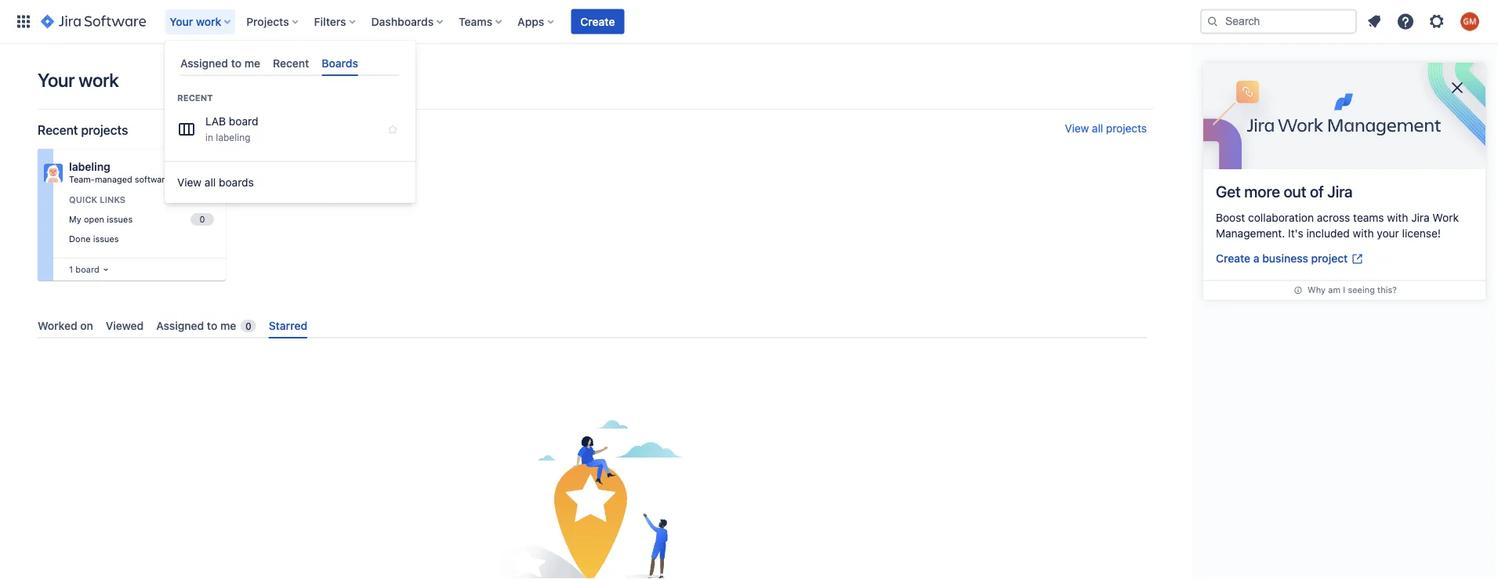 Task type: locate. For each thing, give the bounding box(es) containing it.
0 vertical spatial issues
[[107, 214, 133, 224]]

0 horizontal spatial recent
[[38, 123, 78, 138]]

0 vertical spatial to
[[231, 56, 242, 69]]

recent down "projects" dropdown button
[[273, 56, 309, 69]]

0 vertical spatial with
[[1388, 211, 1409, 224]]

0 vertical spatial your work
[[170, 15, 221, 28]]

0 vertical spatial all
[[1092, 122, 1104, 135]]

jira
[[1328, 182, 1353, 200], [1412, 211, 1430, 224]]

all for projects
[[1092, 122, 1104, 135]]

1 vertical spatial labeling
[[69, 160, 110, 173]]

with
[[1388, 211, 1409, 224], [1353, 227, 1375, 240]]

view all projects link
[[1065, 122, 1147, 138]]

0
[[245, 321, 252, 332]]

0 vertical spatial assigned
[[180, 56, 228, 69]]

recent
[[273, 56, 309, 69], [177, 93, 213, 103], [38, 123, 78, 138]]

issues
[[107, 214, 133, 224], [93, 234, 119, 244]]

create
[[581, 15, 615, 28], [1216, 252, 1251, 265]]

0 horizontal spatial labeling
[[69, 160, 110, 173]]

of
[[1311, 182, 1325, 200]]

across
[[1317, 211, 1351, 224]]

1 horizontal spatial board
[[229, 115, 258, 128]]

1 horizontal spatial me
[[245, 56, 260, 69]]

create a business project
[[1216, 252, 1348, 265]]

viewed
[[106, 319, 144, 332]]

links
[[100, 195, 126, 205]]

1 vertical spatial to
[[207, 319, 217, 332]]

0 vertical spatial board
[[229, 115, 258, 128]]

view all boards
[[177, 176, 254, 189]]

collaboration
[[1249, 211, 1314, 224]]

0 horizontal spatial view
[[177, 176, 202, 189]]

0 vertical spatial view
[[1065, 122, 1090, 135]]

your
[[170, 15, 193, 28], [38, 69, 75, 91]]

quick
[[69, 195, 97, 205]]

0 horizontal spatial jira
[[1328, 182, 1353, 200]]

0 vertical spatial create
[[581, 15, 615, 28]]

management.
[[1216, 227, 1286, 240]]

settings image
[[1428, 12, 1447, 31]]

assigned to me left '0'
[[156, 319, 236, 332]]

boost
[[1216, 211, 1246, 224]]

board right lab
[[229, 115, 258, 128]]

0 horizontal spatial all
[[205, 176, 216, 189]]

recent projects
[[38, 123, 128, 138]]

1 vertical spatial jira
[[1412, 211, 1430, 224]]

1 vertical spatial work
[[79, 69, 119, 91]]

board for lab
[[229, 115, 258, 128]]

0 horizontal spatial projects
[[81, 123, 128, 138]]

more
[[1245, 182, 1281, 200]]

board inside lab board in labeling
[[229, 115, 258, 128]]

1 vertical spatial your work
[[38, 69, 119, 91]]

1 horizontal spatial work
[[196, 15, 221, 28]]

assigned
[[180, 56, 228, 69], [156, 319, 204, 332]]

your work left the projects at the top left
[[170, 15, 221, 28]]

create inside create button
[[581, 15, 615, 28]]

managed
[[95, 175, 132, 185]]

1 vertical spatial create
[[1216, 252, 1251, 265]]

view for view all projects
[[1065, 122, 1090, 135]]

work up recent projects
[[79, 69, 119, 91]]

jira software image
[[41, 12, 146, 31], [41, 12, 146, 31]]

notifications image
[[1365, 12, 1384, 31]]

with up your at the top right of the page
[[1388, 211, 1409, 224]]

banner
[[0, 0, 1499, 44]]

1 horizontal spatial your work
[[170, 15, 221, 28]]

primary element
[[9, 0, 1201, 44]]

board image
[[99, 264, 112, 276]]

with down teams in the right of the page
[[1353, 227, 1375, 240]]

labeling up team- in the left of the page
[[69, 160, 110, 173]]

dashboards button
[[367, 9, 450, 34]]

0 horizontal spatial board
[[76, 264, 99, 275]]

lab board in labeling
[[205, 115, 258, 143]]

in
[[205, 132, 213, 143]]

search image
[[1207, 15, 1220, 28]]

create inside create a business project link
[[1216, 252, 1251, 265]]

teams
[[459, 15, 493, 28]]

work
[[196, 15, 221, 28], [79, 69, 119, 91]]

0 vertical spatial me
[[245, 56, 260, 69]]

assigned to me down your work dropdown button
[[180, 56, 260, 69]]

your profile and settings image
[[1461, 12, 1480, 31]]

why
[[1308, 285, 1326, 295]]

recent up team- in the left of the page
[[38, 123, 78, 138]]

0 horizontal spatial create
[[581, 15, 615, 28]]

your work inside dropdown button
[[170, 15, 221, 28]]

me down the projects at the top left
[[245, 56, 260, 69]]

0 horizontal spatial work
[[79, 69, 119, 91]]

1 horizontal spatial view
[[1065, 122, 1090, 135]]

worked
[[38, 319, 77, 332]]

it's
[[1289, 227, 1304, 240]]

recent inside tab list
[[273, 56, 309, 69]]

assigned to me
[[180, 56, 260, 69], [156, 319, 236, 332]]

view
[[1065, 122, 1090, 135], [177, 176, 202, 189]]

0 vertical spatial your
[[170, 15, 193, 28]]

tab list
[[174, 50, 406, 76], [31, 313, 1154, 339]]

0 horizontal spatial your work
[[38, 69, 119, 91]]

labeling down lab
[[216, 132, 251, 143]]

board right 1 at the left top of the page
[[76, 264, 99, 275]]

issues down links
[[107, 214, 133, 224]]

dashboards
[[371, 15, 434, 28]]

your work up recent projects
[[38, 69, 119, 91]]

work left the projects at the top left
[[196, 15, 221, 28]]

assigned right viewed
[[156, 319, 204, 332]]

0 vertical spatial work
[[196, 15, 221, 28]]

1 vertical spatial tab list
[[31, 313, 1154, 339]]

to left '0'
[[207, 319, 217, 332]]

lab
[[205, 115, 226, 128]]

view inside view all projects link
[[1065, 122, 1090, 135]]

help image
[[1397, 12, 1416, 31]]

issues down "my open issues"
[[93, 234, 119, 244]]

assigned down your work dropdown button
[[180, 56, 228, 69]]

0 vertical spatial tab list
[[174, 50, 406, 76]]

1 vertical spatial me
[[220, 319, 236, 332]]

jira right of
[[1328, 182, 1353, 200]]

to down your work dropdown button
[[231, 56, 242, 69]]

get more out of jira
[[1216, 182, 1353, 200]]

0 vertical spatial recent
[[273, 56, 309, 69]]

1 board button
[[66, 261, 112, 278]]

view for view all boards
[[177, 176, 202, 189]]

your work
[[170, 15, 221, 28], [38, 69, 119, 91]]

create for create
[[581, 15, 615, 28]]

1 horizontal spatial create
[[1216, 252, 1251, 265]]

0 horizontal spatial to
[[207, 319, 217, 332]]

1 horizontal spatial with
[[1388, 211, 1409, 224]]

appswitcher icon image
[[14, 12, 33, 31]]

board inside popup button
[[76, 264, 99, 275]]

labeling
[[216, 132, 251, 143], [69, 160, 110, 173]]

1 horizontal spatial to
[[231, 56, 242, 69]]

recent up lab
[[177, 93, 213, 103]]

me
[[245, 56, 260, 69], [220, 319, 236, 332]]

2 horizontal spatial recent
[[273, 56, 309, 69]]

a
[[1254, 252, 1260, 265]]

1 vertical spatial with
[[1353, 227, 1375, 240]]

worked on
[[38, 319, 93, 332]]

1 vertical spatial board
[[76, 264, 99, 275]]

on
[[80, 319, 93, 332]]

team-
[[69, 175, 95, 185]]

seeing
[[1348, 285, 1376, 295]]

1 vertical spatial your
[[38, 69, 75, 91]]

1 horizontal spatial labeling
[[216, 132, 251, 143]]

projects
[[1107, 122, 1147, 135], [81, 123, 128, 138]]

create left the a
[[1216, 252, 1251, 265]]

my
[[69, 214, 81, 224]]

1 horizontal spatial your
[[170, 15, 193, 28]]

view inside view all boards link
[[177, 176, 202, 189]]

1 horizontal spatial jira
[[1412, 211, 1430, 224]]

star lab board image
[[387, 123, 399, 136]]

to
[[231, 56, 242, 69], [207, 319, 217, 332]]

0 vertical spatial labeling
[[216, 132, 251, 143]]

me left '0'
[[220, 319, 236, 332]]

create a business project link
[[1216, 251, 1364, 268]]

tab list containing assigned to me
[[174, 50, 406, 76]]

1 horizontal spatial recent
[[177, 93, 213, 103]]

0 vertical spatial jira
[[1328, 182, 1353, 200]]

1 vertical spatial all
[[205, 176, 216, 189]]

jira up license!
[[1412, 211, 1430, 224]]

work
[[1433, 211, 1460, 224]]

create right apps dropdown button at left top
[[581, 15, 615, 28]]

included
[[1307, 227, 1350, 240]]

board
[[229, 115, 258, 128], [76, 264, 99, 275]]

all
[[1092, 122, 1104, 135], [205, 176, 216, 189]]

labeling team-managed software
[[69, 160, 170, 185]]

1 horizontal spatial all
[[1092, 122, 1104, 135]]

1 vertical spatial view
[[177, 176, 202, 189]]

work inside dropdown button
[[196, 15, 221, 28]]



Task type: describe. For each thing, give the bounding box(es) containing it.
board for 1
[[76, 264, 99, 275]]

boards
[[322, 56, 358, 69]]

projects button
[[242, 9, 305, 34]]

why am i seeing this?
[[1308, 285, 1398, 295]]

my open issues
[[69, 214, 133, 224]]

this?
[[1378, 285, 1398, 295]]

jira inside "boost collaboration across teams with jira work management. it's included with your license!"
[[1412, 211, 1430, 224]]

banner containing your work
[[0, 0, 1499, 44]]

1 vertical spatial recent
[[177, 93, 213, 103]]

your inside dropdown button
[[170, 15, 193, 28]]

i
[[1344, 285, 1346, 295]]

apps
[[518, 15, 545, 28]]

am
[[1329, 285, 1341, 295]]

1 vertical spatial assigned
[[156, 319, 204, 332]]

quick links
[[69, 195, 126, 205]]

1 board
[[69, 264, 99, 275]]

boost collaboration across teams with jira work management. it's included with your license!
[[1216, 211, 1460, 240]]

view all projects
[[1065, 122, 1147, 135]]

create for create a business project
[[1216, 252, 1251, 265]]

filters
[[314, 15, 346, 28]]

open
[[84, 214, 104, 224]]

apps button
[[513, 9, 560, 34]]

0 horizontal spatial me
[[220, 319, 236, 332]]

1 vertical spatial assigned to me
[[156, 319, 236, 332]]

software
[[135, 175, 170, 185]]

all for boards
[[205, 176, 216, 189]]

project
[[1312, 252, 1348, 265]]

close image
[[1449, 78, 1467, 97]]

filters button
[[310, 9, 362, 34]]

out
[[1284, 182, 1307, 200]]

2 vertical spatial recent
[[38, 123, 78, 138]]

1 horizontal spatial projects
[[1107, 122, 1147, 135]]

done
[[69, 234, 91, 244]]

starred
[[269, 319, 308, 332]]

boards
[[219, 176, 254, 189]]

license!
[[1403, 227, 1442, 240]]

view all boards link
[[165, 167, 416, 199]]

Search field
[[1201, 9, 1358, 34]]

done issues link
[[66, 230, 216, 248]]

create button
[[571, 9, 625, 34]]

get
[[1216, 182, 1241, 200]]

your work button
[[165, 9, 237, 34]]

business
[[1263, 252, 1309, 265]]

projects
[[246, 15, 289, 28]]

0 vertical spatial assigned to me
[[180, 56, 260, 69]]

0 horizontal spatial your
[[38, 69, 75, 91]]

teams
[[1354, 211, 1385, 224]]

1
[[69, 264, 73, 275]]

labeling inside lab board in labeling
[[216, 132, 251, 143]]

1 vertical spatial issues
[[93, 234, 119, 244]]

your
[[1378, 227, 1400, 240]]

0 horizontal spatial with
[[1353, 227, 1375, 240]]

tab list containing worked on
[[31, 313, 1154, 339]]

my open issues link
[[66, 211, 216, 228]]

teams button
[[454, 9, 508, 34]]

done issues
[[69, 234, 119, 244]]

labeling inside labeling team-managed software
[[69, 160, 110, 173]]



Task type: vqa. For each thing, say whether or not it's contained in the screenshot.
13
no



